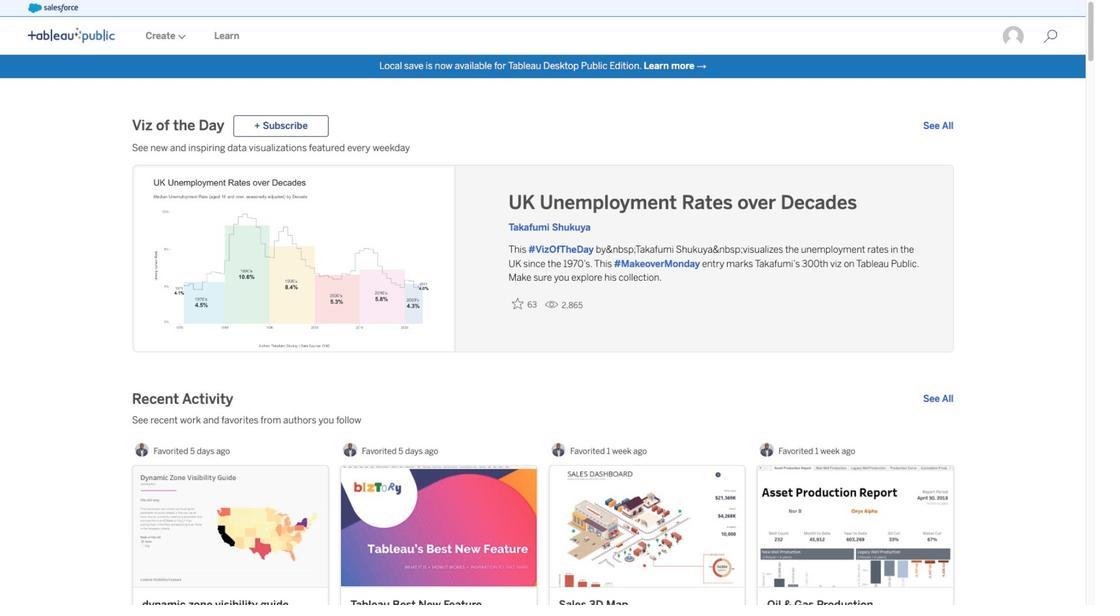 Task type: locate. For each thing, give the bounding box(es) containing it.
2 tich mabiza image from the left
[[760, 443, 774, 457]]

tich mabiza image for third workbook thumbnail from the left
[[552, 443, 566, 457]]

tich mabiza image for fourth workbook thumbnail from left
[[760, 443, 774, 457]]

4 workbook thumbnail image from the left
[[758, 467, 953, 588]]

1 horizontal spatial tich mabiza image
[[552, 443, 566, 457]]

Add Favorite button
[[509, 295, 541, 314]]

create image
[[176, 34, 186, 39]]

see all recent activity element
[[923, 393, 954, 407]]

0 horizontal spatial tich mabiza image
[[343, 443, 357, 457]]

tich mabiza image
[[343, 443, 357, 457], [760, 443, 774, 457]]

1 workbook thumbnail image from the left
[[133, 467, 328, 588]]

tableau public viz of the day image
[[133, 166, 456, 354]]

0 horizontal spatial tich mabiza image
[[135, 443, 149, 457]]

recent activity heading
[[132, 391, 233, 409]]

1 tich mabiza image from the left
[[343, 443, 357, 457]]

see recent work and favorites from authors you follow element
[[132, 414, 954, 428]]

1 horizontal spatial tich mabiza image
[[760, 443, 774, 457]]

workbook thumbnail image
[[133, 467, 328, 588], [341, 467, 537, 588], [550, 467, 745, 588], [758, 467, 953, 588]]

add favorite image
[[512, 298, 524, 310]]

2 tich mabiza image from the left
[[552, 443, 566, 457]]

1 tich mabiza image from the left
[[135, 443, 149, 457]]

tich mabiza image
[[135, 443, 149, 457], [552, 443, 566, 457]]

tara.schultz image
[[1003, 25, 1025, 48]]



Task type: describe. For each thing, give the bounding box(es) containing it.
logo image
[[28, 28, 115, 43]]

2 workbook thumbnail image from the left
[[341, 467, 537, 588]]

see new and inspiring data visualizations featured every weekday element
[[132, 142, 954, 156]]

go to search image
[[1030, 29, 1072, 43]]

tich mabiza image for third workbook thumbnail from right
[[343, 443, 357, 457]]

salesforce logo image
[[28, 4, 79, 13]]

viz of the day heading
[[132, 117, 224, 136]]

see all viz of the day element
[[923, 119, 954, 133]]

3 workbook thumbnail image from the left
[[550, 467, 745, 588]]

tich mabiza image for 4th workbook thumbnail from right
[[135, 443, 149, 457]]



Task type: vqa. For each thing, say whether or not it's contained in the screenshot.
Search input Field
no



